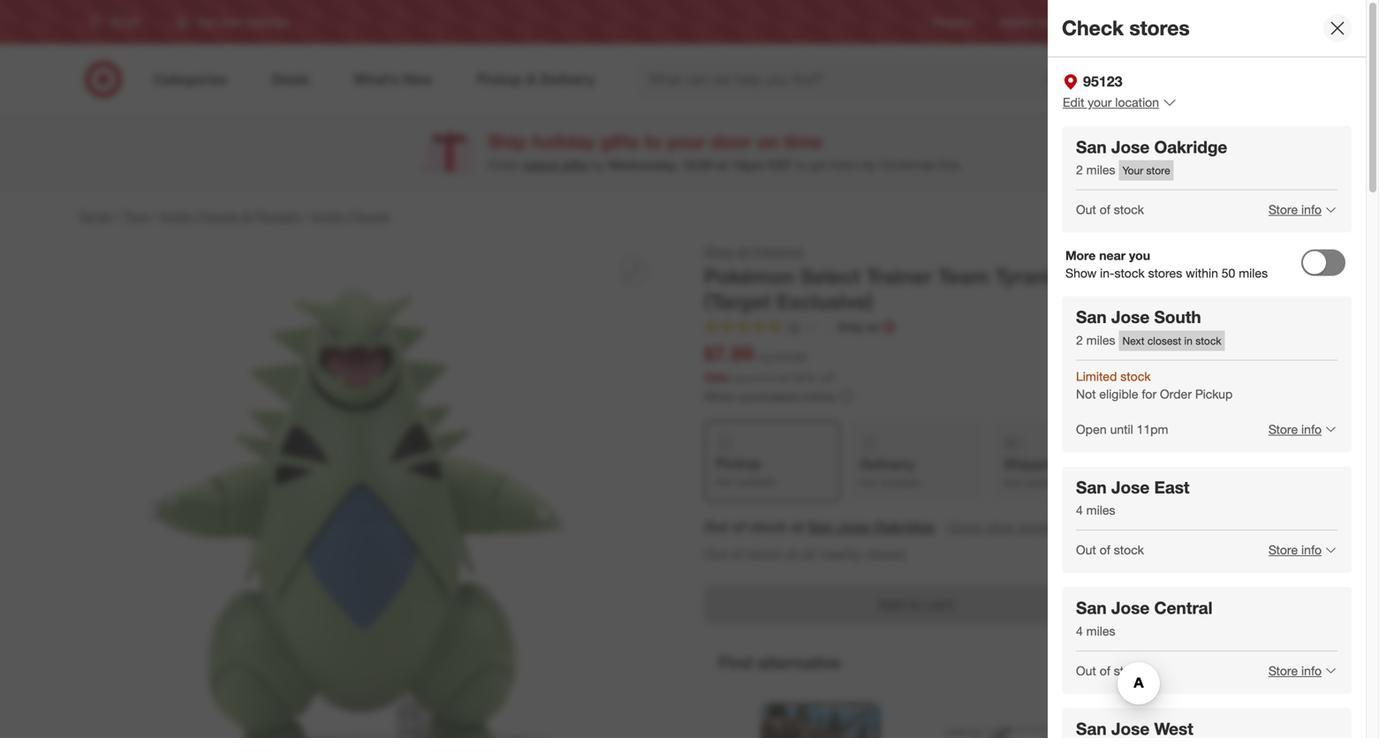 Task type: locate. For each thing, give the bounding box(es) containing it.
central
[[1154, 598, 1213, 618]]

0 vertical spatial out of stock
[[1076, 202, 1144, 217]]

san
[[1076, 137, 1107, 157], [1076, 307, 1107, 327], [1076, 477, 1107, 498], [808, 518, 834, 536], [1076, 598, 1107, 618]]

1 horizontal spatial pickup
[[1195, 386, 1233, 402]]

1 store info from the top
[[1269, 202, 1322, 217]]

add
[[878, 596, 905, 614]]

check right ad on the right of the page
[[1062, 16, 1124, 40]]

target left the toys link
[[79, 208, 112, 224]]

stores down you
[[1148, 266, 1182, 281]]

0 horizontal spatial check
[[947, 520, 982, 535]]

jose up your on the top right
[[1111, 137, 1150, 157]]

2 vertical spatial out of stock
[[1076, 663, 1144, 679]]

not down when at the right bottom
[[716, 475, 733, 489]]

1 vertical spatial 2
[[1076, 332, 1083, 348]]

stock up 'for'
[[1120, 369, 1151, 384]]

(
[[792, 371, 795, 385]]

jose inside san jose east 4 miles
[[1111, 477, 1150, 498]]

action
[[160, 208, 195, 224], [311, 208, 346, 224], [1111, 264, 1174, 289]]

out of stock for san jose east
[[1076, 542, 1144, 558]]

find
[[718, 653, 753, 673]]

0 horizontal spatial your
[[667, 130, 706, 153]]

target circle link
[[1149, 15, 1209, 30]]

figures
[[198, 208, 239, 224], [350, 208, 390, 224]]

san jose east 4 miles
[[1076, 477, 1190, 518]]

1 horizontal spatial all
[[802, 546, 816, 563]]

all
[[737, 244, 749, 259], [802, 546, 816, 563]]

not for delivery
[[860, 476, 877, 490]]

out
[[1076, 202, 1096, 217], [704, 518, 728, 536], [1076, 542, 1096, 558], [704, 546, 727, 563], [1076, 663, 1096, 679]]

jose inside san jose south 2 miles next closest in stock
[[1111, 307, 1150, 327]]

order
[[488, 157, 520, 173], [1160, 386, 1192, 402]]

gifts
[[600, 130, 639, 153], [562, 157, 588, 173]]

available down 'shipping'
[[1024, 476, 1065, 490]]

registry
[[933, 15, 972, 29]]

2 inside san jose south 2 miles next closest in stock
[[1076, 332, 1083, 348]]

2 for san jose oakridge
[[1076, 162, 1083, 178]]

to right add
[[909, 596, 923, 614]]

not down 'shipping'
[[1004, 476, 1021, 490]]

action figures link
[[311, 208, 390, 224]]

1 vertical spatial to
[[795, 157, 806, 173]]

check for check stores
[[1062, 16, 1124, 40]]

available
[[736, 475, 777, 489], [880, 476, 921, 490], [1024, 476, 1065, 490]]

at
[[717, 157, 728, 173], [867, 319, 879, 335], [791, 518, 804, 536], [786, 546, 798, 563]]

0 vertical spatial order
[[488, 157, 520, 173]]

2 out of stock from the top
[[1076, 542, 1144, 558]]

0 vertical spatial gifts
[[600, 130, 639, 153]]

33 link
[[704, 318, 819, 339]]

miles for san jose south
[[1086, 332, 1115, 348]]

online
[[802, 389, 835, 404]]

check left other at the bottom of page
[[947, 520, 982, 535]]

san jose oakridge 2 miles your store
[[1076, 137, 1227, 178]]

1 info from the top
[[1301, 202, 1322, 217]]

oakridge up store
[[1154, 137, 1227, 157]]

your down 95123
[[1088, 94, 1112, 110]]

them
[[831, 157, 859, 173]]

at down door at the top of page
[[717, 157, 728, 173]]

by down holiday
[[591, 157, 605, 173]]

by right the them
[[862, 157, 876, 173]]

4 store info from the top
[[1269, 663, 1322, 679]]

miles inside san jose oakridge 2 miles your store
[[1086, 162, 1115, 178]]

all down out of stock at san jose oakridge
[[802, 546, 816, 563]]

1 figures from the left
[[198, 208, 239, 224]]

gifts up wednesday,
[[600, 130, 639, 153]]

1 horizontal spatial your
[[1088, 94, 1112, 110]]

check inside dialog
[[1062, 16, 1124, 40]]

0 vertical spatial check
[[1062, 16, 1124, 40]]

check other stores
[[947, 520, 1052, 535]]

out for san jose east
[[1076, 542, 1096, 558]]

jose for san jose central
[[1111, 598, 1150, 618]]

2 horizontal spatial action
[[1111, 264, 1174, 289]]

to left get at the right top of the page
[[795, 157, 806, 173]]

4 inside the san jose central 4 miles
[[1076, 624, 1083, 639]]

stock down your on the top right
[[1114, 202, 1144, 217]]

1 vertical spatial gifts
[[562, 157, 588, 173]]

gifts down holiday
[[562, 157, 588, 173]]

1 horizontal spatial available
[[880, 476, 921, 490]]

not down 'limited' on the right of the page
[[1076, 386, 1096, 402]]

action figures & playsets link
[[160, 208, 300, 224]]

to up wednesday,
[[644, 130, 662, 153]]

oakridge inside san jose oakridge 2 miles your store
[[1154, 137, 1227, 157]]

jose left central
[[1111, 598, 1150, 618]]

stock down san jose east 4 miles
[[1114, 542, 1144, 558]]

san for san jose south
[[1076, 307, 1107, 327]]

60
[[795, 371, 807, 385]]

1 vertical spatial order
[[1160, 386, 1192, 402]]

3 store from the top
[[1269, 542, 1298, 558]]

stores inside more near you show in-stock stores within 50 miles
[[1148, 266, 1182, 281]]

available inside shipping not available
[[1024, 476, 1065, 490]]

san inside san jose oakridge 2 miles your store
[[1076, 137, 1107, 157]]

order down "ship"
[[488, 157, 520, 173]]

out of stock down the san jose central 4 miles
[[1076, 663, 1144, 679]]

2 4 from the top
[[1076, 624, 1083, 639]]

san inside the san jose central 4 miles
[[1076, 598, 1107, 618]]

1 store from the top
[[1269, 202, 1298, 217]]

stock inside more near you show in-stock stores within 50 miles
[[1114, 266, 1145, 281]]

1 by from the left
[[591, 157, 605, 173]]

at inside ship holiday gifts to your door on time order select gifts by wednesday, 12/20 at 12pm cst to get them by christmas eve.
[[717, 157, 728, 173]]

2
[[1076, 162, 1083, 178], [1076, 332, 1083, 348]]

toys
[[124, 208, 148, 224]]

store
[[1146, 164, 1170, 177]]

3 / from the left
[[303, 208, 308, 224]]

2 left your on the top right
[[1076, 162, 1083, 178]]

0 horizontal spatial by
[[591, 157, 605, 173]]

available inside delivery not available
[[880, 476, 921, 490]]

jose inside the san jose central 4 miles
[[1111, 598, 1150, 618]]

0 vertical spatial your
[[1088, 94, 1112, 110]]

1 out of stock from the top
[[1076, 202, 1144, 217]]

/
[[116, 208, 120, 224], [152, 208, 156, 224], [303, 208, 308, 224]]

jose up "nearby"
[[837, 518, 870, 536]]

jose for san jose east
[[1111, 477, 1150, 498]]

available for delivery
[[880, 476, 921, 490]]

south
[[1154, 307, 1201, 327]]

check stores dialog
[[1048, 0, 1379, 739]]

1 horizontal spatial check
[[1062, 16, 1124, 40]]

1 vertical spatial target
[[79, 208, 112, 224]]

0 vertical spatial 4
[[1076, 503, 1083, 518]]

check inside button
[[947, 520, 982, 535]]

open
[[1076, 422, 1107, 437]]

2 info from the top
[[1301, 422, 1322, 437]]

san inside san jose east 4 miles
[[1076, 477, 1107, 498]]

stock inside limited stock not eligible for order pickup
[[1120, 369, 1151, 384]]

edit your location
[[1063, 94, 1159, 110]]

1 horizontal spatial gifts
[[600, 130, 639, 153]]

4 info from the top
[[1301, 663, 1322, 679]]

miles inside the san jose central 4 miles
[[1086, 624, 1115, 639]]

4 for san jose east
[[1076, 503, 1083, 518]]

0 horizontal spatial target
[[79, 208, 112, 224]]

check other stores button
[[946, 518, 1053, 537]]

pickup down when at the right bottom
[[716, 455, 761, 472]]

available inside pickup not available
[[736, 475, 777, 489]]

1 4 from the top
[[1076, 503, 1083, 518]]

available up out of stock at san jose oakridge
[[736, 475, 777, 489]]

2 up 'limited' on the right of the page
[[1076, 332, 1083, 348]]

store
[[1269, 202, 1298, 217], [1269, 422, 1298, 437], [1269, 542, 1298, 558], [1269, 663, 1298, 679]]

miles for san jose central
[[1086, 624, 1115, 639]]

50
[[1222, 266, 1235, 281]]

1 vertical spatial 4
[[1076, 624, 1083, 639]]

3 out of stock from the top
[[1076, 663, 1144, 679]]

alternative
[[757, 653, 841, 673]]

stores
[[1129, 16, 1190, 40], [1148, 266, 1182, 281], [1018, 520, 1052, 535], [867, 546, 906, 563]]

0 horizontal spatial /
[[116, 208, 120, 224]]

san for san jose east
[[1076, 477, 1107, 498]]

store info for east
[[1269, 542, 1322, 558]]

your up 12/20
[[667, 130, 706, 153]]

all inside shop all pokemon pokémon select trainer team tyranitar 6" action figure (target exclusive)
[[737, 244, 749, 259]]

2 2 from the top
[[1076, 332, 1083, 348]]

target inside target circle link
[[1149, 15, 1178, 29]]

store info button for oakridge
[[1257, 190, 1338, 229]]

out for san jose central
[[1076, 663, 1096, 679]]

stock down you
[[1114, 266, 1145, 281]]

order inside ship holiday gifts to your door on time order select gifts by wednesday, 12/20 at 12pm cst to get them by christmas eve.
[[488, 157, 520, 173]]

1 vertical spatial check
[[947, 520, 982, 535]]

1 horizontal spatial by
[[862, 157, 876, 173]]

pickup
[[1195, 386, 1233, 402], [716, 455, 761, 472]]

store info
[[1269, 202, 1322, 217], [1269, 422, 1322, 437], [1269, 542, 1322, 558], [1269, 663, 1322, 679]]

&
[[242, 208, 250, 224]]

1 horizontal spatial target
[[1149, 15, 1178, 29]]

1 vertical spatial all
[[802, 546, 816, 563]]

stock down the san jose central 4 miles
[[1114, 663, 1144, 679]]

edit your location button
[[1062, 93, 1178, 112]]

0 horizontal spatial all
[[737, 244, 749, 259]]

4
[[1076, 503, 1083, 518], [1076, 624, 1083, 639]]

miles inside san jose east 4 miles
[[1086, 503, 1115, 518]]

jose inside san jose oakridge 2 miles your store
[[1111, 137, 1150, 157]]

1 vertical spatial out of stock
[[1076, 542, 1144, 558]]

4 store info button from the top
[[1257, 652, 1338, 691]]

when
[[704, 389, 736, 404]]

1 horizontal spatial action
[[311, 208, 346, 224]]

search
[[1065, 73, 1108, 90]]

to
[[644, 130, 662, 153], [795, 157, 806, 173], [909, 596, 923, 614]]

registry link
[[933, 15, 972, 30]]

closest
[[1147, 334, 1181, 347]]

0 horizontal spatial figures
[[198, 208, 239, 224]]

not inside pickup not available
[[716, 475, 733, 489]]

2 inside san jose oakridge 2 miles your store
[[1076, 162, 1083, 178]]

0 vertical spatial all
[[737, 244, 749, 259]]

store info button
[[1257, 190, 1338, 229], [1257, 410, 1338, 449], [1257, 531, 1338, 570], [1257, 652, 1338, 691]]

of
[[1100, 202, 1110, 217], [732, 518, 746, 536], [1100, 542, 1110, 558], [731, 546, 743, 563], [1100, 663, 1110, 679]]

0 vertical spatial to
[[644, 130, 662, 153]]

all right "shop" at right
[[737, 244, 749, 259]]

0 vertical spatial target
[[1149, 15, 1178, 29]]

not down delivery
[[860, 476, 877, 490]]

out of stock down san jose east 4 miles
[[1076, 542, 1144, 558]]

pok&#233;mon select trainer team tyranitar 6&#34; action figure (target exclusive), 1 of 20 image
[[79, 243, 662, 739]]

stores right redcard link
[[1129, 16, 1190, 40]]

1 horizontal spatial oakridge
[[1154, 137, 1227, 157]]

holiday
[[532, 130, 595, 153]]

jose up the next
[[1111, 307, 1150, 327]]

target left 'circle'
[[1149, 15, 1178, 29]]

1 horizontal spatial order
[[1160, 386, 1192, 402]]

oakridge down delivery not available
[[874, 518, 935, 536]]

check
[[1062, 16, 1124, 40], [947, 520, 982, 535]]

order right 'for'
[[1160, 386, 1192, 402]]

not inside shipping not available
[[1004, 476, 1021, 490]]

jose
[[1111, 137, 1150, 157], [1111, 307, 1150, 327], [1111, 477, 1150, 498], [837, 518, 870, 536], [1111, 598, 1150, 618]]

available down delivery
[[880, 476, 921, 490]]

oakridge
[[1154, 137, 1227, 157], [874, 518, 935, 536]]

at up the out of stock at all nearby stores
[[791, 518, 804, 536]]

1 vertical spatial your
[[667, 130, 706, 153]]

out of stock down your on the top right
[[1076, 202, 1144, 217]]

1 vertical spatial oakridge
[[874, 518, 935, 536]]

3 store info from the top
[[1269, 542, 1322, 558]]

store for san jose central
[[1269, 663, 1298, 679]]

not inside delivery not available
[[860, 476, 877, 490]]

of for san jose east
[[1100, 542, 1110, 558]]

12/20
[[681, 157, 713, 173]]

other
[[986, 520, 1015, 535]]

stores right other at the bottom of page
[[1018, 520, 1052, 535]]

action right the toys link
[[160, 208, 195, 224]]

1 vertical spatial pickup
[[716, 455, 761, 472]]

/ right playsets
[[303, 208, 308, 224]]

cst
[[767, 157, 792, 173]]

san inside san jose south 2 miles next closest in stock
[[1076, 307, 1107, 327]]

when purchased online
[[704, 389, 835, 404]]

miles inside san jose south 2 miles next closest in stock
[[1086, 332, 1115, 348]]

2 figures from the left
[[350, 208, 390, 224]]

4 inside san jose east 4 miles
[[1076, 503, 1083, 518]]

pickup right 'for'
[[1195, 386, 1233, 402]]

miles for san jose oakridge
[[1086, 162, 1115, 178]]

not inside limited stock not eligible for order pickup
[[1076, 386, 1096, 402]]

weekly
[[1001, 15, 1034, 29]]

2 horizontal spatial available
[[1024, 476, 1065, 490]]

stock right in
[[1195, 334, 1221, 347]]

out for san jose oakridge
[[1076, 202, 1096, 217]]

12pm
[[732, 157, 764, 173]]

action down you
[[1111, 264, 1174, 289]]

redcard
[[1079, 15, 1121, 29]]

ship holiday gifts to your door on time order select gifts by wednesday, 12/20 at 12pm cst to get them by christmas eve.
[[488, 130, 962, 173]]

0 vertical spatial pickup
[[1195, 386, 1233, 402]]

miles
[[1086, 162, 1115, 178], [1239, 266, 1268, 281], [1086, 332, 1115, 348], [1086, 503, 1115, 518], [1086, 624, 1115, 639]]

/ left toys
[[116, 208, 120, 224]]

action inside shop all pokemon pokémon select trainer team tyranitar 6" action figure (target exclusive)
[[1111, 264, 1174, 289]]

1 store info button from the top
[[1257, 190, 1338, 229]]

2 for san jose south
[[1076, 332, 1083, 348]]

action right playsets
[[311, 208, 346, 224]]

purchased
[[740, 389, 798, 404]]

2 horizontal spatial /
[[303, 208, 308, 224]]

/ right toys
[[152, 208, 156, 224]]

3 store info button from the top
[[1257, 531, 1338, 570]]

0 vertical spatial 2
[[1076, 162, 1083, 178]]

action for pokémon
[[1111, 264, 1174, 289]]

action for /
[[311, 208, 346, 224]]

san for san jose oakridge
[[1076, 137, 1107, 157]]

pickup inside pickup not available
[[716, 455, 761, 472]]

jose left east
[[1111, 477, 1150, 498]]

0 horizontal spatial pickup
[[716, 455, 761, 472]]

2 vertical spatial to
[[909, 596, 923, 614]]

circle
[[1181, 15, 1209, 29]]

shop all pokemon pokémon select trainer team tyranitar 6" action figure (target exclusive)
[[704, 244, 1240, 314]]

your
[[1122, 164, 1143, 177]]

1 horizontal spatial /
[[152, 208, 156, 224]]

0 vertical spatial oakridge
[[1154, 137, 1227, 157]]

$7.99
[[704, 341, 754, 366]]

0 horizontal spatial available
[[736, 475, 777, 489]]

2 store from the top
[[1269, 422, 1298, 437]]

ship
[[488, 130, 527, 153]]

0 horizontal spatial order
[[488, 157, 520, 173]]

1 horizontal spatial figures
[[350, 208, 390, 224]]

shipping not available
[[1004, 456, 1065, 490]]

info
[[1301, 202, 1322, 217], [1301, 422, 1322, 437], [1301, 542, 1322, 558], [1301, 663, 1322, 679]]

2 horizontal spatial to
[[909, 596, 923, 614]]

store info for central
[[1269, 663, 1322, 679]]

4 store from the top
[[1269, 663, 1298, 679]]

info for san jose central
[[1301, 663, 1322, 679]]

3 info from the top
[[1301, 542, 1322, 558]]

1 2 from the top
[[1076, 162, 1083, 178]]



Task type: vqa. For each thing, say whether or not it's contained in the screenshot.
sign to the top
no



Task type: describe. For each thing, give the bounding box(es) containing it.
show
[[1065, 266, 1097, 281]]

cart
[[926, 596, 954, 614]]

wednesday,
[[608, 157, 678, 173]]

trainer
[[866, 264, 932, 289]]

2 / from the left
[[152, 208, 156, 224]]

info for san jose oakridge
[[1301, 202, 1322, 217]]

figure
[[1179, 264, 1240, 289]]

your inside ship holiday gifts to your door on time order select gifts by wednesday, 12/20 at 12pm cst to get them by christmas eve.
[[667, 130, 706, 153]]

team
[[938, 264, 989, 289]]

target for target / toys / action figures & playsets / action figures
[[79, 208, 112, 224]]

for
[[1142, 386, 1157, 402]]

out of stock at all nearby stores
[[704, 546, 906, 563]]

eve.
[[939, 157, 962, 173]]

location
[[1115, 94, 1159, 110]]

4 for san jose central
[[1076, 624, 1083, 639]]

limited stock not eligible for order pickup
[[1076, 369, 1233, 402]]

info for san jose east
[[1301, 542, 1322, 558]]

near
[[1099, 248, 1126, 263]]

out of stock at san jose oakridge
[[704, 518, 935, 536]]

to inside button
[[909, 596, 923, 614]]

in-
[[1100, 266, 1114, 281]]

0 horizontal spatial gifts
[[562, 157, 588, 173]]

in
[[1184, 334, 1193, 347]]

miles for san jose east
[[1086, 503, 1115, 518]]

on
[[757, 130, 779, 153]]

check stores
[[1062, 16, 1190, 40]]

1 / from the left
[[116, 208, 120, 224]]

eligible
[[1099, 386, 1138, 402]]

store info for oakridge
[[1269, 202, 1322, 217]]

delivery
[[860, 456, 915, 473]]

find alternative
[[718, 653, 841, 673]]

pickup inside limited stock not eligible for order pickup
[[1195, 386, 1233, 402]]

33
[[787, 319, 801, 335]]

open until 11pm
[[1076, 422, 1168, 437]]

nearby
[[819, 546, 863, 563]]

more near you show in-stock stores within 50 miles
[[1065, 248, 1268, 281]]

you
[[1129, 248, 1150, 263]]

your inside button
[[1088, 94, 1112, 110]]

fisher-price imaginext jurassic world raptor recon - target exclusive image
[[941, 702, 1086, 739]]

out of stock for san jose oakridge
[[1076, 202, 1144, 217]]

door
[[711, 130, 752, 153]]

stock down out of stock at san jose oakridge
[[747, 546, 782, 563]]

san jose oakridge button
[[808, 517, 935, 537]]

0 horizontal spatial to
[[644, 130, 662, 153]]

stock inside san jose south 2 miles next closest in stock
[[1195, 334, 1221, 347]]

add to cart
[[878, 596, 954, 614]]

check for check other stores
[[947, 520, 982, 535]]

jose for san jose oakridge
[[1111, 137, 1150, 157]]

(target
[[704, 290, 771, 314]]

0 horizontal spatial action
[[160, 208, 195, 224]]

of for san jose oakridge
[[1100, 202, 1110, 217]]

save
[[733, 371, 755, 385]]

stock up the out of stock at all nearby stores
[[750, 518, 787, 536]]

edit
[[1063, 94, 1084, 110]]

shop
[[704, 244, 733, 259]]

miles inside more near you show in-stock stores within 50 miles
[[1239, 266, 1268, 281]]

jose for san jose south
[[1111, 307, 1150, 327]]

available for pickup
[[736, 475, 777, 489]]

jurassic world legacy mamenchisaurus figure (target exclusive) image
[[761, 702, 906, 739]]

within
[[1186, 266, 1218, 281]]

stores inside button
[[1018, 520, 1052, 535]]

available for shipping
[[1024, 476, 1065, 490]]

reg
[[757, 351, 772, 364]]

at right only on the right of page
[[867, 319, 879, 335]]

95123
[[1083, 73, 1122, 90]]

more
[[1065, 248, 1096, 263]]

san for san jose central
[[1076, 598, 1107, 618]]

only
[[837, 319, 864, 335]]

weekly ad link
[[1001, 15, 1051, 30]]

san jose south 2 miles next closest in stock
[[1076, 307, 1221, 348]]

weekly ad
[[1001, 15, 1051, 29]]

at down out of stock at san jose oakridge
[[786, 546, 798, 563]]

order inside limited stock not eligible for order pickup
[[1160, 386, 1192, 402]]

not for shipping
[[1004, 476, 1021, 490]]

out of stock for san jose central
[[1076, 663, 1144, 679]]

sale
[[704, 370, 729, 385]]

time
[[784, 130, 822, 153]]

stores down san jose oakridge button
[[867, 546, 906, 563]]

playsets
[[253, 208, 300, 224]]

store info button for central
[[1257, 652, 1338, 691]]

12.00
[[763, 371, 789, 385]]

tyranitar
[[995, 264, 1079, 289]]

jurassic world: dominion release 'n rampage soyona & atrociraptor pack (target exclusive) image
[[1121, 702, 1266, 739]]

target circle
[[1149, 15, 1209, 29]]

6"
[[1085, 264, 1106, 289]]

pokemon
[[752, 244, 805, 259]]

store info button for east
[[1257, 531, 1338, 570]]

exclusive)
[[776, 290, 873, 314]]

target link
[[79, 208, 112, 224]]

2 store info from the top
[[1269, 422, 1322, 437]]

delivery not available
[[860, 456, 921, 490]]

search button
[[1065, 60, 1108, 102]]

$7.99 reg $19.99 sale save $ 12.00 ( 60 % off )
[[704, 341, 835, 385]]

store for san jose oakridge
[[1269, 202, 1298, 217]]

What can we help you find? suggestions appear below search field
[[638, 60, 1078, 99]]

shipping
[[1004, 456, 1063, 473]]

not for pickup
[[716, 475, 733, 489]]

get
[[810, 157, 827, 173]]

limited
[[1076, 369, 1117, 384]]

ad
[[1037, 15, 1051, 29]]

pokémon
[[704, 264, 794, 289]]

of for san jose central
[[1100, 663, 1110, 679]]

christmas
[[879, 157, 936, 173]]

target / toys / action figures & playsets / action figures
[[79, 208, 390, 224]]

0 horizontal spatial oakridge
[[874, 518, 935, 536]]

%
[[807, 371, 817, 385]]

store for san jose east
[[1269, 542, 1298, 558]]

)
[[832, 371, 835, 385]]

2 by from the left
[[862, 157, 876, 173]]

redcard link
[[1079, 15, 1121, 30]]

add to cart button
[[704, 586, 1128, 625]]

only at
[[837, 319, 879, 335]]

11pm
[[1137, 422, 1168, 437]]

2 store info button from the top
[[1257, 410, 1338, 449]]

$
[[758, 371, 763, 385]]

next
[[1122, 334, 1145, 347]]

select
[[523, 157, 558, 173]]

target for target circle
[[1149, 15, 1178, 29]]

until
[[1110, 422, 1133, 437]]

1 horizontal spatial to
[[795, 157, 806, 173]]



